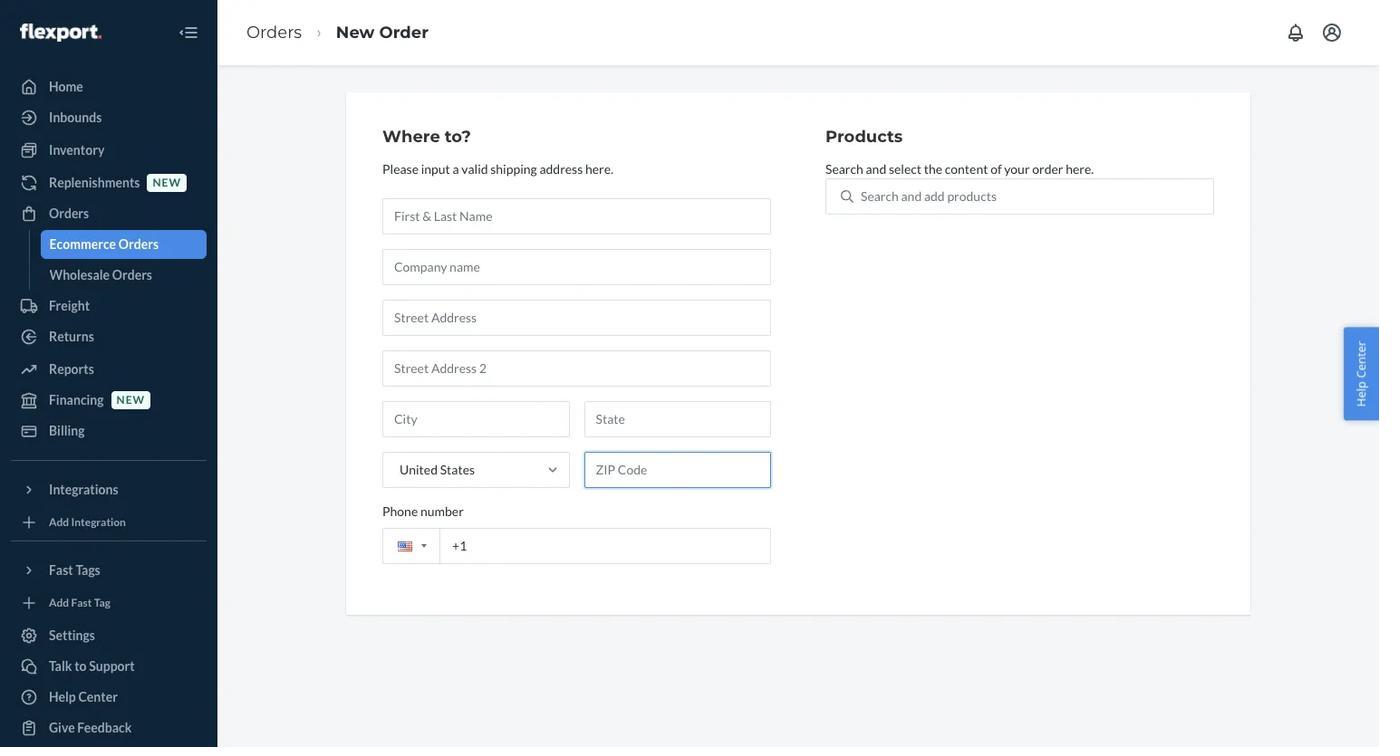 Task type: vqa. For each thing, say whether or not it's contained in the screenshot.
You
no



Task type: describe. For each thing, give the bounding box(es) containing it.
search image
[[841, 190, 854, 203]]

1 (702) 123-4567 telephone field
[[382, 528, 771, 564]]

talk to support
[[49, 659, 135, 674]]

give feedback button
[[11, 714, 207, 743]]

add
[[924, 188, 945, 204]]

add fast tag link
[[11, 593, 207, 614]]

1 here. from the left
[[585, 161, 614, 177]]

1 vertical spatial center
[[78, 690, 118, 705]]

tags
[[76, 563, 100, 578]]

ecommerce orders link
[[40, 230, 207, 259]]

First & Last Name text field
[[382, 198, 771, 235]]

wholesale orders link
[[40, 261, 207, 290]]

billing
[[49, 423, 85, 439]]

open notifications image
[[1285, 22, 1307, 44]]

billing link
[[11, 417, 207, 446]]

add for add integration
[[49, 516, 69, 530]]

the
[[924, 161, 943, 177]]

integrations button
[[11, 476, 207, 505]]

search and select the content of your order here.
[[826, 161, 1094, 177]]

give feedback
[[49, 721, 132, 736]]

reports
[[49, 362, 94, 377]]

products
[[947, 188, 997, 204]]

freight link
[[11, 292, 207, 321]]

talk to support button
[[11, 653, 207, 682]]

united
[[400, 462, 438, 477]]

flexport logo image
[[20, 23, 101, 41]]

to
[[74, 659, 87, 674]]

help center inside button
[[1354, 341, 1370, 407]]

orders inside the breadcrumbs navigation
[[247, 22, 302, 42]]

order
[[379, 22, 429, 42]]

united states
[[400, 462, 475, 477]]

inventory link
[[11, 136, 207, 165]]

feedback
[[77, 721, 132, 736]]

orders up wholesale orders link
[[119, 237, 159, 252]]

fast tags button
[[11, 556, 207, 585]]

new order link
[[336, 22, 429, 42]]

integration
[[71, 516, 126, 530]]

new order
[[336, 22, 429, 42]]

State text field
[[584, 401, 771, 438]]

fast inside dropdown button
[[49, 563, 73, 578]]

City text field
[[382, 401, 570, 438]]

support
[[89, 659, 135, 674]]

new for replenishments
[[153, 176, 181, 190]]

ecommerce orders
[[49, 237, 159, 252]]

a
[[453, 161, 459, 177]]

inbounds
[[49, 110, 102, 125]]

search for search and select the content of your order here.
[[826, 161, 864, 177]]

new
[[336, 22, 375, 42]]

ecommerce
[[49, 237, 116, 252]]



Task type: locate. For each thing, give the bounding box(es) containing it.
fast
[[49, 563, 73, 578], [71, 597, 92, 610]]

to?
[[445, 127, 471, 147]]

add fast tag
[[49, 597, 110, 610]]

content
[[945, 161, 988, 177]]

Street Address 2 text field
[[382, 351, 771, 387]]

1 horizontal spatial new
[[153, 176, 181, 190]]

0 vertical spatial add
[[49, 516, 69, 530]]

search for search and add products
[[861, 188, 899, 204]]

inventory
[[49, 142, 105, 158]]

0 horizontal spatial here.
[[585, 161, 614, 177]]

help
[[1354, 381, 1370, 407], [49, 690, 76, 705]]

financing
[[49, 392, 104, 408]]

1 vertical spatial new
[[117, 394, 145, 407]]

0 vertical spatial and
[[866, 161, 887, 177]]

help center
[[1354, 341, 1370, 407], [49, 690, 118, 705]]

where to?
[[382, 127, 471, 147]]

help center button
[[1344, 327, 1379, 420]]

1 add from the top
[[49, 516, 69, 530]]

home
[[49, 79, 83, 94]]

center
[[1354, 341, 1370, 378], [78, 690, 118, 705]]

and for select
[[866, 161, 887, 177]]

orders link up ecommerce orders
[[11, 199, 207, 228]]

add integration
[[49, 516, 126, 530]]

fast tags
[[49, 563, 100, 578]]

0 horizontal spatial new
[[117, 394, 145, 407]]

1 horizontal spatial help center
[[1354, 341, 1370, 407]]

select
[[889, 161, 922, 177]]

1 vertical spatial and
[[901, 188, 922, 204]]

1 vertical spatial orders link
[[11, 199, 207, 228]]

fast left tag
[[71, 597, 92, 610]]

1 vertical spatial fast
[[71, 597, 92, 610]]

help center link
[[11, 683, 207, 712]]

wholesale orders
[[49, 267, 152, 283]]

new
[[153, 176, 181, 190], [117, 394, 145, 407]]

add left integration
[[49, 516, 69, 530]]

0 horizontal spatial orders link
[[11, 199, 207, 228]]

states
[[440, 462, 475, 477]]

and left the select
[[866, 161, 887, 177]]

orders left new
[[247, 22, 302, 42]]

integrations
[[49, 482, 118, 498]]

talk
[[49, 659, 72, 674]]

0 vertical spatial help
[[1354, 381, 1370, 407]]

new for financing
[[117, 394, 145, 407]]

add
[[49, 516, 69, 530], [49, 597, 69, 610]]

help inside button
[[1354, 381, 1370, 407]]

new down reports link
[[117, 394, 145, 407]]

where
[[382, 127, 440, 147]]

0 horizontal spatial help
[[49, 690, 76, 705]]

1 horizontal spatial here.
[[1066, 161, 1094, 177]]

add inside add integration link
[[49, 516, 69, 530]]

1 horizontal spatial center
[[1354, 341, 1370, 378]]

wholesale
[[49, 267, 110, 283]]

here.
[[585, 161, 614, 177], [1066, 161, 1094, 177]]

and for add
[[901, 188, 922, 204]]

search
[[826, 161, 864, 177], [861, 188, 899, 204]]

0 vertical spatial search
[[826, 161, 864, 177]]

breadcrumbs navigation
[[232, 6, 443, 59]]

orders link inside the breadcrumbs navigation
[[247, 22, 302, 42]]

1 vertical spatial help center
[[49, 690, 118, 705]]

search up search 'image'
[[826, 161, 864, 177]]

settings
[[49, 628, 95, 643]]

center inside button
[[1354, 341, 1370, 378]]

and
[[866, 161, 887, 177], [901, 188, 922, 204]]

returns
[[49, 329, 94, 344]]

phone number
[[382, 504, 464, 519]]

new down the inventory link
[[153, 176, 181, 190]]

0 vertical spatial fast
[[49, 563, 73, 578]]

order
[[1033, 161, 1064, 177]]

2 here. from the left
[[1066, 161, 1094, 177]]

united states: + 1 image
[[421, 545, 427, 549]]

orders
[[247, 22, 302, 42], [49, 206, 89, 221], [119, 237, 159, 252], [112, 267, 152, 283]]

search and add products
[[861, 188, 997, 204]]

ZIP Code text field
[[584, 452, 771, 488]]

close navigation image
[[178, 22, 199, 44]]

0 vertical spatial orders link
[[247, 22, 302, 42]]

shipping
[[491, 161, 537, 177]]

add for add fast tag
[[49, 597, 69, 610]]

Company name text field
[[382, 249, 771, 285]]

1 vertical spatial search
[[861, 188, 899, 204]]

number
[[420, 504, 464, 519]]

orders up ecommerce
[[49, 206, 89, 221]]

here. right address
[[585, 161, 614, 177]]

Street Address text field
[[382, 300, 771, 336]]

1 horizontal spatial help
[[1354, 381, 1370, 407]]

2 add from the top
[[49, 597, 69, 610]]

phone
[[382, 504, 418, 519]]

give
[[49, 721, 75, 736]]

valid
[[462, 161, 488, 177]]

search right search 'image'
[[861, 188, 899, 204]]

your
[[1005, 161, 1030, 177]]

address
[[540, 161, 583, 177]]

freight
[[49, 298, 90, 314]]

1 vertical spatial add
[[49, 597, 69, 610]]

replenishments
[[49, 175, 140, 190]]

0 horizontal spatial and
[[866, 161, 887, 177]]

1 horizontal spatial orders link
[[247, 22, 302, 42]]

returns link
[[11, 323, 207, 352]]

add integration link
[[11, 512, 207, 534]]

of
[[991, 161, 1002, 177]]

0 horizontal spatial center
[[78, 690, 118, 705]]

orders link
[[247, 22, 302, 42], [11, 199, 207, 228]]

open account menu image
[[1321, 22, 1343, 44]]

here. right order
[[1066, 161, 1094, 177]]

add inside add fast tag 'link'
[[49, 597, 69, 610]]

add up settings at the left bottom of the page
[[49, 597, 69, 610]]

fast inside 'link'
[[71, 597, 92, 610]]

inbounds link
[[11, 103, 207, 132]]

input
[[421, 161, 450, 177]]

0 vertical spatial help center
[[1354, 341, 1370, 407]]

0 vertical spatial new
[[153, 176, 181, 190]]

please
[[382, 161, 419, 177]]

please input a valid shipping address here.
[[382, 161, 614, 177]]

tag
[[94, 597, 110, 610]]

settings link
[[11, 622, 207, 651]]

and left add
[[901, 188, 922, 204]]

home link
[[11, 73, 207, 102]]

reports link
[[11, 355, 207, 384]]

0 horizontal spatial help center
[[49, 690, 118, 705]]

1 vertical spatial help
[[49, 690, 76, 705]]

products
[[826, 127, 903, 147]]

fast left tags
[[49, 563, 73, 578]]

orders down "ecommerce orders" link
[[112, 267, 152, 283]]

0 vertical spatial center
[[1354, 341, 1370, 378]]

1 horizontal spatial and
[[901, 188, 922, 204]]

orders link left new
[[247, 22, 302, 42]]



